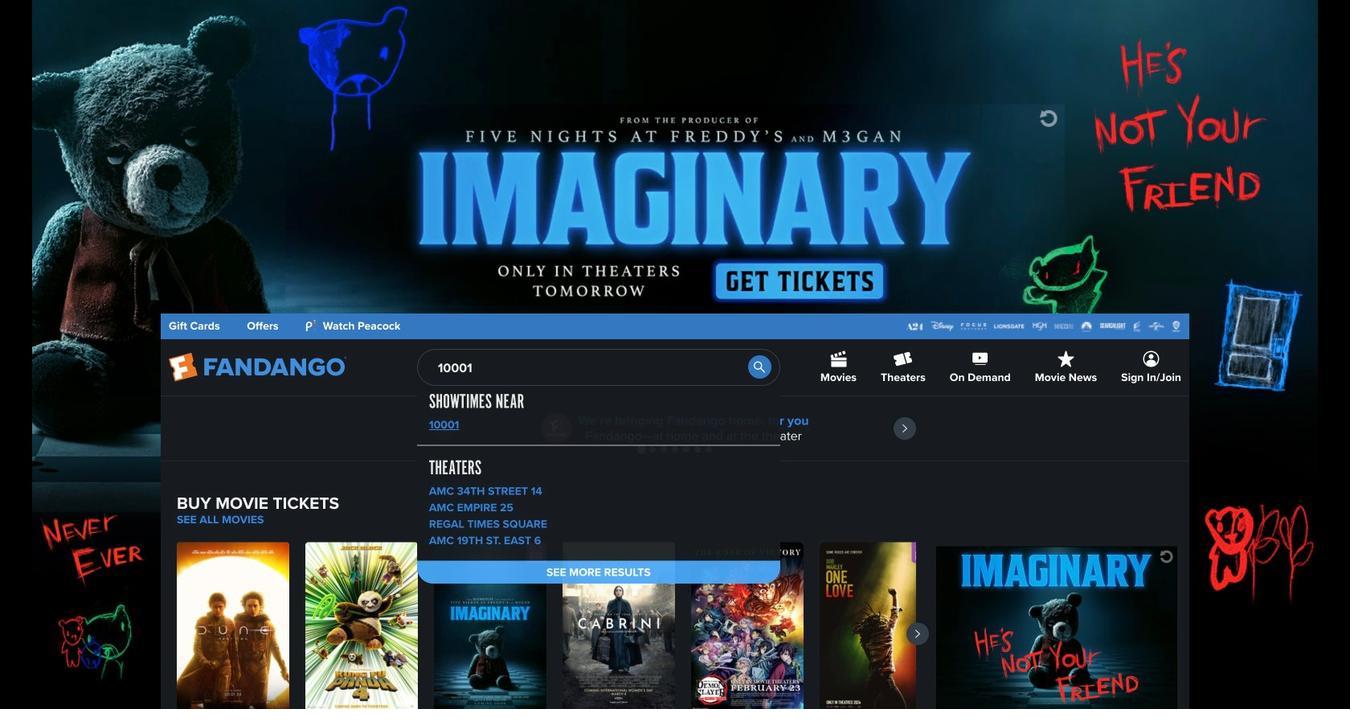 Task type: vqa. For each thing, say whether or not it's contained in the screenshot.
Dune: Part Two (2024) Poster IMAGE
yes



Task type: locate. For each thing, give the bounding box(es) containing it.
offer icon image
[[541, 413, 572, 444]]

1 horizontal spatial gift box white image
[[912, 542, 933, 563]]

advertisement element
[[285, 105, 1065, 306], [937, 546, 1178, 709]]

None search field
[[417, 349, 781, 584]]

gift box white image for imaginary (2024) poster image
[[526, 542, 547, 563]]

gift box white image
[[526, 542, 547, 563], [912, 542, 933, 563]]

1 vertical spatial advertisement element
[[937, 546, 1178, 709]]

2 gift box white image from the left
[[912, 542, 933, 563]]

1 gift box white image from the left
[[526, 542, 547, 563]]

0 vertical spatial region
[[161, 396, 1190, 461]]

gift box white image for the bob marley: one love (2024) poster image
[[912, 542, 933, 563]]

bob marley: one love (2024) poster image
[[820, 542, 933, 709]]

1 vertical spatial region
[[177, 542, 933, 709]]

demon slayer: kimetsu no yaiba - to the hashira training (2024) poster image
[[691, 542, 804, 709]]

dune: part two (2024) poster image
[[177, 542, 289, 709]]

0 horizontal spatial gift box white image
[[526, 542, 547, 563]]

select a slide to show tab list
[[161, 443, 1190, 455]]

0 vertical spatial advertisement element
[[285, 105, 1065, 306]]

region
[[161, 396, 1190, 461], [177, 542, 933, 709]]



Task type: describe. For each thing, give the bounding box(es) containing it.
imaginary (2024) poster image
[[434, 542, 547, 709]]

Search by city, state, zip or movie text field
[[417, 349, 781, 386]]

cabrini (2024) poster image
[[563, 542, 675, 709]]

kung fu panda 4 (2024) poster image
[[306, 542, 418, 709]]



